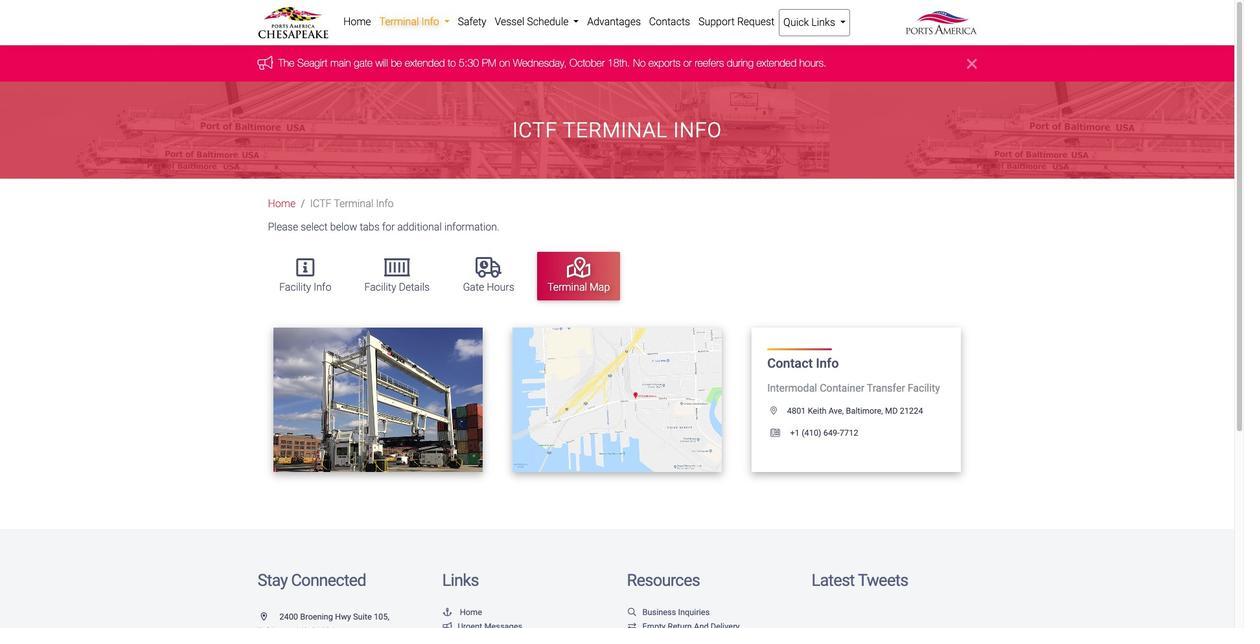 Task type: vqa. For each thing, say whether or not it's contained in the screenshot.
the bottom the home link
yes



Task type: locate. For each thing, give the bounding box(es) containing it.
exports
[[649, 57, 681, 69]]

to right 'click'
[[365, 395, 376, 405]]

latest tweets
[[812, 571, 908, 590]]

extended right during
[[757, 57, 797, 69]]

1 vertical spatial 21224
[[312, 627, 335, 629]]

0 vertical spatial links
[[812, 16, 835, 29]]

details
[[399, 281, 430, 294]]

get
[[578, 395, 593, 405]]

1 horizontal spatial ictf terminal info
[[512, 118, 722, 143]]

info inside terminal info link
[[422, 16, 439, 28]]

quick links
[[784, 16, 838, 29]]

main
[[330, 57, 351, 69]]

1 extended from the left
[[405, 57, 445, 69]]

please select below tabs for additional information.
[[268, 221, 499, 234]]

0 vertical spatial md
[[885, 406, 898, 416]]

0 vertical spatial 21224
[[900, 406, 923, 416]]

facility info
[[279, 281, 331, 294]]

facility right transfer
[[908, 382, 940, 394]]

map marker alt image inside 4801 keith ave, baltimore, md 21224 link
[[771, 407, 787, 416]]

bullhorn image
[[442, 623, 453, 629]]

close image
[[967, 56, 977, 72]]

request
[[737, 16, 775, 28]]

0 vertical spatial ictf terminal info
[[512, 118, 722, 143]]

0 horizontal spatial map marker alt image
[[261, 614, 277, 622]]

during
[[727, 57, 754, 69]]

below
[[330, 221, 357, 234]]

phone office image
[[771, 429, 790, 438]]

1 horizontal spatial 21224
[[900, 406, 923, 416]]

extended right be
[[405, 57, 445, 69]]

0 horizontal spatial 21224
[[312, 627, 335, 629]]

pm
[[482, 57, 496, 69]]

quick links link
[[779, 9, 850, 36]]

0 horizontal spatial extended
[[405, 57, 445, 69]]

container
[[820, 382, 865, 394]]

home
[[343, 16, 371, 28], [268, 198, 296, 210], [460, 608, 482, 618]]

exchange image
[[627, 623, 637, 629]]

1 vertical spatial home
[[268, 198, 296, 210]]

2 horizontal spatial home link
[[442, 608, 482, 618]]

+1 (410) 649-7712 link
[[767, 428, 858, 438]]

info for terminal info
[[422, 16, 439, 28]]

home link
[[339, 9, 375, 35], [268, 198, 296, 210], [442, 608, 482, 618]]

+1
[[790, 428, 800, 438]]

info for contact info
[[816, 355, 839, 371]]

1 vertical spatial md
[[297, 627, 309, 629]]

gate
[[354, 57, 373, 69]]

ictf terminal info
[[512, 118, 722, 143], [310, 198, 394, 210]]

2 vertical spatial home
[[460, 608, 482, 618]]

1 horizontal spatial md
[[885, 406, 898, 416]]

information.
[[444, 221, 499, 234]]

links up anchor icon
[[442, 571, 479, 590]]

safety link
[[454, 9, 491, 35]]

terminal info
[[379, 16, 442, 28]]

1 vertical spatial baltimore,
[[258, 627, 295, 629]]

will
[[375, 57, 388, 69]]

baltimore,
[[846, 406, 883, 416], [258, 627, 295, 629]]

please
[[268, 221, 298, 234]]

advantages link
[[583, 9, 645, 35]]

tweets
[[858, 571, 908, 590]]

1 horizontal spatial home
[[343, 16, 371, 28]]

md down broening
[[297, 627, 309, 629]]

october
[[570, 57, 605, 69]]

map marker alt image left 2400
[[261, 614, 277, 622]]

0 horizontal spatial to
[[365, 395, 376, 405]]

broening
[[300, 613, 333, 622]]

seagirt
[[297, 57, 328, 69]]

the seagirt main gate will be extended to 5:30 pm on wednesday, october 18th.  no exports or reefers during extended hours. alert
[[0, 46, 1234, 82]]

0 horizontal spatial facility
[[279, 281, 311, 294]]

0 horizontal spatial links
[[442, 571, 479, 590]]

links
[[812, 16, 835, 29], [442, 571, 479, 590]]

1 horizontal spatial facility
[[365, 281, 396, 294]]

stay connected
[[258, 571, 366, 590]]

anchor image
[[442, 609, 453, 618]]

md
[[885, 406, 898, 416], [297, 627, 309, 629]]

tab list containing facility info
[[263, 246, 977, 307]]

105,
[[374, 613, 389, 622]]

to left 5:30
[[448, 57, 456, 69]]

gate
[[463, 281, 484, 294]]

home up gate
[[343, 16, 371, 28]]

1 vertical spatial ictf terminal info
[[310, 198, 394, 210]]

1 horizontal spatial links
[[812, 16, 835, 29]]

bullhorn image
[[258, 56, 278, 70]]

map marker alt image
[[771, 407, 787, 416], [261, 614, 277, 622]]

home link up bullhorn image
[[442, 608, 482, 618]]

0 vertical spatial home link
[[339, 9, 375, 35]]

business inquiries
[[643, 608, 710, 618]]

facility left details
[[365, 281, 396, 294]]

tab list
[[263, 246, 977, 307]]

facility details
[[365, 281, 430, 294]]

0 horizontal spatial ictf terminal info
[[310, 198, 394, 210]]

2 horizontal spatial home
[[460, 608, 482, 618]]

ictf
[[512, 118, 558, 143], [310, 198, 332, 210]]

business inquiries link
[[627, 608, 710, 618]]

md down transfer
[[885, 406, 898, 416]]

extended
[[405, 57, 445, 69], [757, 57, 797, 69]]

1 horizontal spatial to
[[448, 57, 456, 69]]

home right anchor icon
[[460, 608, 482, 618]]

1 vertical spatial to
[[365, 395, 376, 405]]

the
[[278, 57, 294, 69]]

latest
[[812, 571, 855, 590]]

home up please
[[268, 198, 296, 210]]

21224 down transfer
[[900, 406, 923, 416]]

get directions
[[578, 395, 645, 405]]

facility for facility details
[[365, 281, 396, 294]]

home link up gate
[[339, 9, 375, 35]]

4801 keith ave, baltimore, md 21224 link
[[767, 406, 923, 416]]

links right quick
[[812, 16, 835, 29]]

transfer
[[867, 382, 905, 394]]

facility for facility info
[[279, 281, 311, 294]]

0 horizontal spatial md
[[297, 627, 309, 629]]

1 horizontal spatial ictf
[[512, 118, 558, 143]]

1 vertical spatial ictf
[[310, 198, 332, 210]]

map marker alt image inside 2400 broening hwy suite 105, baltimore, md 21224 link
[[261, 614, 277, 622]]

intermodal container transfer facility
[[767, 382, 940, 394]]

1 vertical spatial map marker alt image
[[261, 614, 277, 622]]

info inside facility info link
[[314, 281, 331, 294]]

home link up please
[[268, 198, 296, 210]]

1 horizontal spatial map marker alt image
[[771, 407, 787, 416]]

(410)
[[802, 428, 821, 438]]

the seagirt main gate will be extended to 5:30 pm on wednesday, october 18th.  no exports or reefers during extended hours. link
[[278, 57, 827, 69]]

baltimore, down 2400
[[258, 627, 295, 629]]

0 horizontal spatial home link
[[268, 198, 296, 210]]

baltimore, inside 2400 broening hwy suite 105, baltimore, md 21224
[[258, 627, 295, 629]]

4801
[[787, 406, 806, 416]]

info
[[422, 16, 439, 28], [674, 118, 722, 143], [376, 198, 394, 210], [314, 281, 331, 294], [816, 355, 839, 371]]

21224 inside 2400 broening hwy suite 105, baltimore, md 21224
[[312, 627, 335, 629]]

2 vertical spatial home link
[[442, 608, 482, 618]]

baltimore, down intermodal container transfer facility
[[846, 406, 883, 416]]

0 vertical spatial map marker alt image
[[771, 407, 787, 416]]

1 vertical spatial home link
[[268, 198, 296, 210]]

support
[[699, 16, 735, 28]]

facility down please
[[279, 281, 311, 294]]

terminal map link
[[537, 252, 620, 301]]

additional
[[397, 221, 442, 234]]

stay
[[258, 571, 288, 590]]

contact
[[767, 355, 813, 371]]

21224 down broening
[[312, 627, 335, 629]]

0 vertical spatial baltimore,
[[846, 406, 883, 416]]

0 vertical spatial to
[[448, 57, 456, 69]]

0 horizontal spatial ictf
[[310, 198, 332, 210]]

map marker alt image up phone office 'image'
[[771, 407, 787, 416]]

1 horizontal spatial extended
[[757, 57, 797, 69]]

0 horizontal spatial baltimore,
[[258, 627, 295, 629]]

21224
[[900, 406, 923, 416], [312, 627, 335, 629]]



Task type: describe. For each thing, give the bounding box(es) containing it.
schedule
[[527, 16, 569, 28]]

support request
[[699, 16, 775, 28]]

connected
[[291, 571, 366, 590]]

reefers
[[695, 57, 724, 69]]

contacts link
[[645, 9, 694, 35]]

4801 keith ave, baltimore, md 21224
[[787, 406, 923, 416]]

to inside alert
[[448, 57, 456, 69]]

support request link
[[694, 9, 779, 35]]

2400 broening hwy suite 105, baltimore, md 21224
[[258, 613, 389, 629]]

1 horizontal spatial home link
[[339, 9, 375, 35]]

0 vertical spatial ictf
[[512, 118, 558, 143]]

2 horizontal spatial facility
[[908, 382, 940, 394]]

wednesday,
[[513, 57, 567, 69]]

gate hours link
[[453, 252, 525, 301]]

terminal info link
[[375, 9, 454, 35]]

vessel schedule link
[[491, 9, 583, 35]]

ave,
[[829, 406, 844, 416]]

intermodal
[[767, 382, 817, 394]]

map
[[590, 281, 610, 294]]

search image
[[627, 609, 637, 618]]

info for facility info
[[314, 281, 331, 294]]

0 vertical spatial home
[[343, 16, 371, 28]]

get directions link
[[556, 385, 679, 415]]

hours.
[[800, 57, 827, 69]]

no
[[633, 57, 646, 69]]

tabs
[[360, 221, 380, 234]]

zoom
[[378, 395, 402, 405]]

advantages
[[587, 16, 641, 28]]

click to zoom button
[[318, 385, 438, 415]]

18th.
[[608, 57, 630, 69]]

for
[[382, 221, 395, 234]]

2400
[[279, 613, 298, 622]]

search plus image
[[404, 395, 416, 404]]

terminal map
[[548, 281, 610, 294]]

safety
[[458, 16, 486, 28]]

the seagirt main gate will be extended to 5:30 pm on wednesday, october 18th.  no exports or reefers during extended hours.
[[278, 57, 827, 69]]

2400 broening hwy suite 105, baltimore, md 21224 link
[[258, 613, 389, 629]]

facility info link
[[269, 252, 342, 301]]

quick
[[784, 16, 809, 29]]

inquiries
[[678, 608, 710, 618]]

649-
[[823, 428, 840, 438]]

click
[[340, 395, 363, 405]]

2 extended from the left
[[757, 57, 797, 69]]

gate hours
[[463, 281, 514, 294]]

1 horizontal spatial baltimore,
[[846, 406, 883, 416]]

map marker alt image for intermodal container transfer facility
[[771, 407, 787, 416]]

on
[[499, 57, 510, 69]]

contact info
[[767, 355, 839, 371]]

5:30
[[459, 57, 479, 69]]

keith
[[808, 406, 827, 416]]

resources
[[627, 571, 700, 590]]

directions
[[595, 395, 643, 405]]

vessel schedule
[[495, 16, 571, 28]]

hours
[[487, 281, 514, 294]]

click to zoom
[[340, 395, 404, 405]]

contacts
[[649, 16, 690, 28]]

suite
[[353, 613, 372, 622]]

vessel
[[495, 16, 524, 28]]

0 horizontal spatial home
[[268, 198, 296, 210]]

directions image
[[645, 395, 657, 404]]

facility details link
[[354, 252, 440, 301]]

or
[[683, 57, 692, 69]]

to inside button
[[365, 395, 376, 405]]

hwy
[[335, 613, 351, 622]]

map marker alt image for stay connected
[[261, 614, 277, 622]]

be
[[391, 57, 402, 69]]

select
[[301, 221, 328, 234]]

md inside 2400 broening hwy suite 105, baltimore, md 21224
[[297, 627, 309, 629]]

business
[[643, 608, 676, 618]]

1 vertical spatial links
[[442, 571, 479, 590]]

+1 (410) 649-7712
[[790, 428, 858, 438]]



